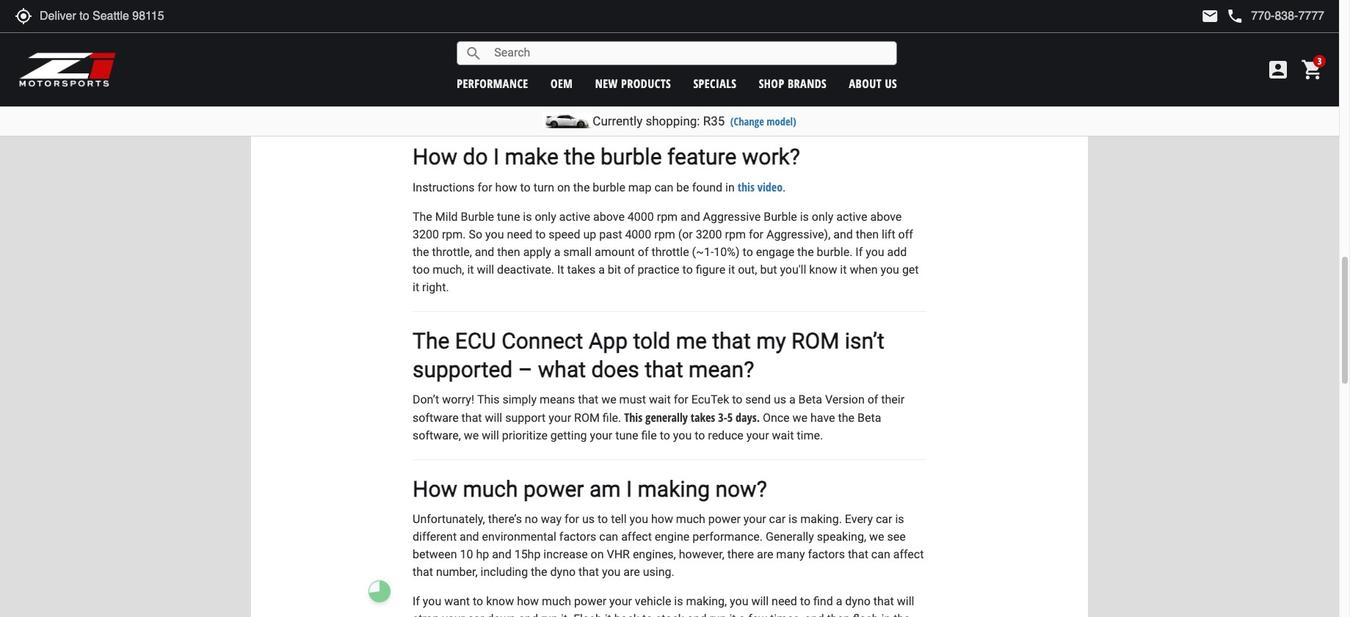 Task type: describe. For each thing, give the bounding box(es) containing it.
back inside the in the main window, select "flash back to stock" and follow the prompts to flash your ecu back to stock.  once complete, you should be able to flash your ecu using the ecu connect app.
[[442, 78, 467, 92]]

much,
[[433, 263, 465, 277]]

found
[[693, 181, 723, 195]]

and right down
[[519, 612, 538, 618]]

work?
[[742, 144, 801, 170]]

then left "lift"
[[856, 228, 879, 242]]

hp
[[476, 548, 489, 562]]

1 vertical spatial affect
[[894, 548, 924, 562]]

getting
[[551, 429, 587, 443]]

tune inside the mild burble tune is only active above 4000 rpm and aggressive burble is only active above 3200 rpm. so you need to speed up past 4000 rpm (or 3200 rpm for aggressive), and then lift off the throttle, and then apply a small amount of throttle (~1-10%) to engage the burble. if you add too much, it will deactivate. it takes a bit of practice to figure it out, but you'll know it when you get it right.
[[497, 210, 520, 224]]

we up the time.
[[793, 411, 808, 425]]

feature
[[668, 144, 737, 170]]

my
[[757, 328, 786, 354]]

don't
[[413, 393, 439, 407]]

prioritize
[[502, 429, 548, 443]]

to up apply
[[536, 228, 546, 242]]

that right the means
[[578, 393, 599, 407]]

3-
[[719, 410, 728, 426]]

the up stock"
[[654, 34, 671, 48]]

that down between
[[413, 565, 433, 579]]

1 horizontal spatial car
[[770, 513, 786, 527]]

making,
[[686, 595, 727, 609]]

environmental
[[482, 530, 557, 544]]

you right the tell
[[630, 513, 649, 527]]

is up many
[[789, 513, 798, 527]]

(change model) link
[[731, 115, 797, 129]]

you up the strap
[[423, 595, 442, 609]]

back for "flash
[[618, 61, 643, 75]]

0 horizontal spatial much
[[463, 477, 518, 502]]

however,
[[679, 548, 725, 562]]

be inside the in the main window, select "flash back to stock" and follow the prompts to flash your ecu back to stock.  once complete, you should be able to flash your ecu using the ecu connect app.
[[665, 78, 678, 92]]

your down file.
[[590, 429, 613, 443]]

need inside the mild burble tune is only active above 4000 rpm and aggressive burble is only active above 3200 rpm. so you need to speed up past 4000 rpm (or 3200 rpm for aggressive), and then lift off the throttle, and then apply a small amount of throttle (~1-10%) to engage the burble. if you add too much, it will deactivate. it takes a bit of practice to figure it out, but you'll know it when you get it right.
[[507, 228, 533, 242]]

amount
[[595, 245, 635, 259]]

it left out,
[[729, 263, 735, 277]]

2 3200 from the left
[[696, 228, 722, 242]]

to left find
[[801, 595, 811, 609]]

strap
[[413, 612, 439, 618]]

specials
[[694, 75, 737, 91]]

your down days.
[[747, 429, 770, 443]]

will up few
[[752, 595, 769, 609]]

past
[[600, 228, 622, 242]]

how inside unfortunately, there's no way for us to tell you how much power your car is making. every car is different and environmental factors can affect engine performance. generally speaking, we see between 10 hp and 15hp increase on vhr engines, however, there are many factors that can affect that number, including the dyno that you are using.
[[652, 513, 674, 527]]

instructions for how to turn on the burble map can be found in this video .
[[413, 179, 786, 195]]

add
[[888, 245, 907, 259]]

1 vertical spatial 4000
[[625, 228, 652, 242]]

of inside don't worry! this simply means that we must wait for ecutek to send us a beta version of their software that will support your rom file.
[[868, 393, 879, 407]]

how do i make the burble feature work?
[[413, 144, 801, 170]]

click
[[749, 17, 773, 31]]

that down told
[[645, 357, 684, 383]]

5
[[728, 410, 733, 426]]

stock
[[656, 612, 685, 618]]

tell
[[611, 513, 627, 527]]

in inside instructions for how to turn on the burble map can be found in this video .
[[726, 181, 735, 195]]

1 vertical spatial flash
[[719, 78, 744, 92]]

that down speaking, at the bottom of the page
[[848, 548, 869, 562]]

the up too
[[413, 245, 429, 259]]

on inside unfortunately, there's no way for us to tell you how much power your car is making. every car is different and environmental factors can affect engine performance. generally speaking, we see between 10 hp and 15hp increase on vhr engines, however, there are many factors that can affect that number, including the dyno that you are using.
[[591, 548, 604, 562]]

to down generally
[[660, 429, 671, 443]]

out,
[[738, 263, 758, 277]]

you inside the in the main window, select "flash back to stock" and follow the prompts to flash your ecu back to stock.  once complete, you should be able to flash your ecu using the ecu connect app.
[[605, 78, 624, 92]]

(change
[[731, 115, 765, 129]]

it down burble.
[[841, 263, 847, 277]]

a left bit
[[599, 263, 605, 277]]

send
[[746, 393, 771, 407]]

tune inside once we have the beta software, we will prioritize getting your tune file to you to reduce your wait time.
[[616, 429, 639, 443]]

once inside the in the main window, select "flash back to stock" and follow the prompts to flash your ecu back to stock.  once complete, you should be able to flash your ecu using the ecu connect app.
[[521, 78, 548, 92]]

1 vertical spatial can
[[600, 530, 619, 544]]

dyno inside if you want to know how much power your vehicle is making, you will need to find a dyno that will strap your car down and run it. flash it back to stock and run it a few times, and then flash in th
[[846, 595, 871, 609]]

practice
[[638, 263, 680, 277]]

r35
[[703, 114, 725, 129]]

0 vertical spatial are
[[757, 548, 774, 562]]

is up aggressive),
[[800, 210, 809, 224]]

and down making,
[[687, 612, 707, 618]]

be inside instructions for how to turn on the burble map can be found in this video .
[[677, 181, 690, 195]]

z1 motorsports logo image
[[18, 51, 117, 88]]

you down vhr
[[602, 565, 621, 579]]

is up apply
[[523, 210, 532, 224]]

1 vertical spatial are
[[624, 565, 640, 579]]

this
[[738, 179, 755, 195]]

us inside don't worry! this simply means that we must wait for ecutek to send us a beta version of their software that will support your rom file.
[[774, 393, 787, 407]]

we right software,
[[464, 429, 479, 443]]

the inside once we have the beta software, we will prioritize getting your tune file to you to reduce your wait time.
[[838, 411, 855, 425]]

0 horizontal spatial factors
[[560, 530, 597, 544]]

to inside instructions for how to turn on the burble map can be found in this video .
[[520, 181, 531, 195]]

performance
[[457, 75, 529, 91]]

0 vertical spatial flash
[[833, 61, 859, 75]]

it left few
[[730, 612, 736, 618]]

much inside if you want to know how much power your vehicle is making, you will need to find a dyno that will strap your car down and run it. flash it back to stock and run it a few times, and then flash in th
[[542, 595, 572, 609]]

need inside if you want to know how much power your vehicle is making, you will need to find a dyno that will strap your car down and run it. flash it back to stock and run it a few times, and then flash in th
[[772, 595, 798, 609]]

and down so
[[475, 245, 495, 259]]

apply
[[523, 245, 551, 259]]

to left figure
[[683, 263, 693, 277]]

new
[[595, 75, 618, 91]]

phone link
[[1227, 7, 1325, 25]]

to up out,
[[743, 245, 753, 259]]

mail phone
[[1202, 7, 1245, 25]]

is up see
[[896, 513, 905, 527]]

worry! this
[[442, 393, 500, 407]]

shopping_cart link
[[1298, 58, 1325, 82]]

1 horizontal spatial of
[[638, 245, 649, 259]]

vhr
[[607, 548, 630, 562]]

the right using
[[829, 78, 846, 92]]

15hp
[[515, 548, 541, 562]]

can inside instructions for how to turn on the burble map can be found in this video .
[[655, 181, 674, 195]]

select
[[548, 61, 579, 75]]

oem link
[[551, 75, 573, 91]]

how inside if you want to know how much power your vehicle is making, you will need to find a dyno that will strap your car down and run it. flash it back to stock and run it a few times, and then flash in th
[[517, 595, 539, 609]]

stock"
[[660, 61, 693, 75]]

a right find
[[836, 595, 843, 609]]

a left few
[[739, 612, 746, 618]]

your left vehicle
[[610, 595, 632, 609]]

then inside select the file that says "xxxxx back to stock.osirisrom", click "download selected roms", and then close the pop-up window when the download is complete.
[[465, 34, 488, 48]]

performance. generally
[[693, 530, 814, 544]]

isn't
[[845, 328, 885, 354]]

this generally takes 3-5 days.
[[625, 410, 760, 426]]

video
[[758, 179, 783, 195]]

1 run from the left
[[541, 612, 558, 618]]

engine
[[655, 530, 690, 544]]

to inside select the file that says "xxxxx back to stock.osirisrom", click "download selected roms", and then close the pop-up window when the download is complete.
[[638, 17, 649, 31]]

on inside instructions for how to turn on the burble map can be found in this video .
[[557, 181, 571, 195]]

currently
[[593, 114, 643, 129]]

the down aggressive),
[[798, 245, 814, 259]]

we inside don't worry! this simply means that we must wait for ecutek to send us a beta version of their software that will support your rom file.
[[602, 393, 617, 407]]

to down the main
[[470, 78, 481, 92]]

file inside once we have the beta software, we will prioritize getting your tune file to you to reduce your wait time.
[[642, 429, 657, 443]]

account_box
[[1267, 58, 1291, 82]]

stock.osirisrom",
[[652, 17, 746, 31]]

you up few
[[730, 595, 749, 609]]

and inside select the file that says "xxxxx back to stock.osirisrom", click "download selected roms", and then close the pop-up window when the download is complete.
[[442, 34, 462, 48]]

vehicle
[[635, 595, 672, 609]]

software,
[[413, 429, 461, 443]]

select
[[442, 17, 474, 31]]

your inside don't worry! this simply means that we must wait for ecutek to send us a beta version of their software that will support your rom file.
[[549, 411, 572, 425]]

and down find
[[805, 612, 825, 618]]

prompts
[[773, 61, 817, 75]]

up inside the mild burble tune is only active above 4000 rpm and aggressive burble is only active above 3200 rpm. so you need to speed up past 4000 rpm (or 3200 rpm for aggressive), and then lift off the throttle, and then apply a small amount of throttle (~1-10%) to engage the burble. if you add too much, it will deactivate. it takes a bit of practice to figure it out, but you'll know it when you get it right.
[[584, 228, 597, 242]]

for inside the mild burble tune is only active above 4000 rpm and aggressive burble is only active above 3200 rpm. so you need to speed up past 4000 rpm (or 3200 rpm for aggressive), and then lift off the throttle, and then apply a small amount of throttle (~1-10%) to engage the burble. if you add too much, it will deactivate. it takes a bit of practice to figure it out, but you'll know it when you get it right.
[[749, 228, 764, 242]]

the up shop
[[754, 61, 770, 75]]

search
[[465, 44, 483, 62]]

the inside unfortunately, there's no way for us to tell you how much power your car is making. every car is different and environmental factors can affect engine performance. generally speaking, we see between 10 hp and 15hp increase on vhr engines, however, there are many factors that can affect that number, including the dyno that you are using.
[[531, 565, 548, 579]]

so
[[469, 228, 483, 242]]

to up using
[[820, 61, 830, 75]]

this
[[625, 410, 643, 426]]

window,
[[503, 61, 545, 75]]

(~1-
[[692, 245, 714, 259]]

rpm.
[[442, 228, 466, 242]]

for inside unfortunately, there's no way for us to tell you how much power your car is making. every car is different and environmental factors can affect engine performance. generally speaking, we see between 10 hp and 15hp increase on vhr engines, however, there are many factors that can affect that number, including the dyno that you are using.
[[565, 513, 580, 527]]

0 horizontal spatial of
[[624, 263, 635, 277]]

about
[[850, 75, 882, 91]]

shop brands
[[759, 75, 827, 91]]

follow
[[719, 61, 751, 75]]

Search search field
[[483, 42, 897, 65]]

file.
[[603, 411, 622, 425]]

file inside select the file that says "xxxxx back to stock.osirisrom", click "download selected roms", and then close the pop-up window when the download is complete.
[[497, 17, 512, 31]]

it down too
[[413, 280, 420, 294]]

time.
[[797, 429, 824, 443]]

currently shopping: r35 (change model)
[[593, 114, 797, 129]]

the right in
[[455, 61, 471, 75]]

and up 10 at left bottom
[[460, 530, 479, 544]]

that inside if you want to know how much power your vehicle is making, you will need to find a dyno that will strap your car down and run it. flash it back to stock and run it a few times, and then flash in th
[[874, 595, 895, 609]]

the for the ecu connect app told me that my rom isn't supported – what does that mean?
[[413, 328, 450, 354]]

0 horizontal spatial i
[[494, 144, 500, 170]]

pop-
[[541, 34, 564, 48]]

to up products
[[646, 61, 657, 75]]

1 vertical spatial factors
[[808, 548, 845, 562]]

want
[[445, 595, 470, 609]]

the for the mild burble tune is only active above 4000 rpm and aggressive burble is only active above 3200 rpm. so you need to speed up past 4000 rpm (or 3200 rpm for aggressive), and then lift off the throttle, and then apply a small amount of throttle (~1-10%) to engage the burble. if you add too much, it will deactivate. it takes a bit of practice to figure it out, but you'll know it when you get it right.
[[413, 210, 433, 224]]

0 vertical spatial burble
[[601, 144, 662, 170]]

how for how do i make the burble feature work?
[[413, 144, 458, 170]]

different
[[413, 530, 457, 544]]

bit
[[608, 263, 621, 277]]

then inside if you want to know how much power your vehicle is making, you will need to find a dyno that will strap your car down and run it. flash it back to stock and run it a few times, and then flash in th
[[827, 612, 850, 618]]

account_box link
[[1263, 58, 1294, 82]]

that down increase
[[579, 565, 599, 579]]

should
[[627, 78, 662, 92]]

software
[[413, 411, 459, 425]]

map
[[629, 181, 652, 195]]

supported
[[413, 357, 513, 383]]

you right so
[[486, 228, 504, 242]]

0 vertical spatial power
[[524, 477, 584, 502]]

burble inside instructions for how to turn on the burble map can be found in this video .
[[593, 181, 626, 195]]

and inside the in the main window, select "flash back to stock" and follow the prompts to flash your ecu back to stock.  once complete, you should be able to flash your ecu using the ecu connect app.
[[696, 61, 716, 75]]

new products
[[595, 75, 671, 91]]

10%)
[[714, 245, 740, 259]]

2 only from the left
[[812, 210, 834, 224]]

2 vertical spatial can
[[872, 548, 891, 562]]

down
[[487, 612, 516, 618]]

your down follow
[[747, 78, 770, 92]]

it right much,
[[467, 263, 474, 277]]

now?
[[716, 477, 767, 502]]

if you want to know how much power your vehicle is making, you will need to find a dyno that will strap your car down and run it. flash it back to stock and run it a few times, and then flash in th
[[413, 595, 915, 618]]

mail
[[1202, 7, 1220, 25]]

for inside instructions for how to turn on the burble map can be found in this video .
[[478, 181, 493, 195]]

and up burble.
[[834, 228, 853, 242]]

how for how much power am i making now?
[[413, 477, 458, 502]]

power inside if you want to know how much power your vehicle is making, you will need to find a dyno that will strap your car down and run it. flash it back to stock and run it a few times, and then flash in th
[[574, 595, 607, 609]]

and up (or
[[681, 210, 701, 224]]

app.
[[442, 96, 466, 110]]

1 3200 from the left
[[413, 228, 439, 242]]

few
[[749, 612, 768, 618]]

connect inside the in the main window, select "flash back to stock" and follow the prompts to flash your ecu back to stock.  once complete, you should be able to flash your ecu using the ecu connect app.
[[873, 78, 917, 92]]

oem
[[551, 75, 573, 91]]

to down this generally takes 3-5 days.
[[695, 429, 705, 443]]



Task type: locate. For each thing, give the bounding box(es) containing it.
1 horizontal spatial wait
[[772, 429, 794, 443]]

1 horizontal spatial on
[[591, 548, 604, 562]]

once
[[521, 78, 548, 92], [763, 411, 790, 425]]

1 vertical spatial power
[[709, 513, 741, 527]]

1 how from the top
[[413, 144, 458, 170]]

0 horizontal spatial rom
[[574, 411, 600, 425]]

will left prioritize
[[482, 429, 499, 443]]

"xxxxx
[[566, 17, 607, 31]]

burble
[[601, 144, 662, 170], [593, 181, 626, 195]]

0 horizontal spatial are
[[624, 565, 640, 579]]

back inside select the file that says "xxxxx back to stock.osirisrom", click "download selected roms", and then close the pop-up window when the download is complete.
[[610, 17, 635, 31]]

0 vertical spatial file
[[497, 17, 512, 31]]

1 horizontal spatial in
[[882, 612, 891, 618]]

beta down their
[[858, 411, 882, 425]]

be left 'found'
[[677, 181, 690, 195]]

me
[[676, 328, 707, 354]]

wait up generally
[[649, 393, 671, 407]]

0 horizontal spatial back
[[442, 78, 467, 92]]

you down add
[[881, 263, 900, 277]]

you down this generally takes 3-5 days.
[[673, 429, 692, 443]]

will inside the mild burble tune is only active above 4000 rpm and aggressive burble is only active above 3200 rpm. so you need to speed up past 4000 rpm (or 3200 rpm for aggressive), and then lift off the throttle, and then apply a small amount of throttle (~1-10%) to engage the burble. if you add too much, it will deactivate. it takes a bit of practice to figure it out, but you'll know it when you get it right.
[[477, 263, 494, 277]]

what
[[538, 357, 586, 383]]

.
[[783, 181, 786, 195]]

2 vertical spatial how
[[517, 595, 539, 609]]

the inside the ecu connect app told me that my rom isn't supported – what does that mean?
[[413, 328, 450, 354]]

if inside if you want to know how much power your vehicle is making, you will need to find a dyno that will strap your car down and run it. flash it back to stock and run it a few times, and then flash in th
[[413, 595, 420, 609]]

rom inside don't worry! this simply means that we must wait for ecutek to send us a beta version of their software that will support your rom file.
[[574, 411, 600, 425]]

burble.
[[817, 245, 853, 259]]

(or
[[678, 228, 693, 242]]

wait
[[649, 393, 671, 407], [772, 429, 794, 443]]

many
[[777, 548, 805, 562]]

this video link
[[738, 179, 783, 195]]

wait left the time.
[[772, 429, 794, 443]]

10
[[460, 548, 473, 562]]

0 horizontal spatial above
[[594, 210, 625, 224]]

have
[[811, 411, 836, 425]]

number,
[[436, 565, 478, 579]]

1 burble from the left
[[461, 210, 494, 224]]

there
[[728, 548, 754, 562]]

when inside select the file that says "xxxxx back to stock.osirisrom", click "download selected roms", and then close the pop-up window when the download is complete.
[[623, 34, 651, 48]]

tune
[[497, 210, 520, 224], [616, 429, 639, 443]]

1 only from the left
[[535, 210, 557, 224]]

1 vertical spatial back
[[618, 61, 643, 75]]

back down vehicle
[[615, 612, 640, 618]]

if
[[856, 245, 863, 259], [413, 595, 420, 609]]

once we have the beta software, we will prioritize getting your tune file to you to reduce your wait time.
[[413, 411, 882, 443]]

don't worry! this simply means that we must wait for ecutek to send us a beta version of their software that will support your rom file.
[[413, 393, 905, 425]]

that down worry! this
[[462, 411, 482, 425]]

know down burble.
[[810, 263, 838, 277]]

in inside if you want to know how much power your vehicle is making, you will need to find a dyno that will strap your car down and run it. flash it back to stock and run it a few times, and then flash in th
[[882, 612, 891, 618]]

ecutek
[[692, 393, 730, 407]]

once down send
[[763, 411, 790, 425]]

"flash
[[582, 61, 615, 75]]

takes down the ecutek
[[691, 410, 716, 426]]

able
[[680, 78, 702, 92]]

you left add
[[866, 245, 885, 259]]

1 horizontal spatial takes
[[691, 410, 716, 426]]

1 vertical spatial back
[[615, 612, 640, 618]]

if up the strap
[[413, 595, 420, 609]]

we inside unfortunately, there's no way for us to tell you how much power your car is making. every car is different and environmental factors can affect engine performance. generally speaking, we see between 10 hp and 15hp increase on vhr engines, however, there are many factors that can affect that number, including the dyno that you are using.
[[870, 530, 885, 544]]

then down find
[[827, 612, 850, 618]]

how left turn
[[496, 181, 518, 195]]

0 vertical spatial affect
[[622, 530, 652, 544]]

in the main window, select "flash back to stock" and follow the prompts to flash your ecu back to stock.  once complete, you should be able to flash your ecu using the ecu connect app.
[[442, 61, 917, 110]]

0 vertical spatial rom
[[792, 328, 840, 354]]

factors up increase
[[560, 530, 597, 544]]

1 horizontal spatial tune
[[616, 429, 639, 443]]

small
[[564, 245, 592, 259]]

2 burble from the left
[[764, 210, 798, 224]]

0 vertical spatial wait
[[649, 393, 671, 407]]

means
[[540, 393, 575, 407]]

are
[[757, 548, 774, 562], [624, 565, 640, 579]]

0 horizontal spatial connect
[[502, 328, 583, 354]]

is inside if you want to know how much power your vehicle is making, you will need to find a dyno that will strap your car down and run it. flash it back to stock and run it a few times, and then flash in th
[[675, 595, 683, 609]]

burble up aggressive),
[[764, 210, 798, 224]]

close
[[491, 34, 519, 48]]

ecu up us
[[887, 61, 909, 75]]

above
[[594, 210, 625, 224], [871, 210, 902, 224]]

it. flash
[[561, 612, 602, 618]]

you inside once we have the beta software, we will prioritize getting your tune file to you to reduce your wait time.
[[673, 429, 692, 443]]

will inside don't worry! this simply means that we must wait for ecutek to send us a beta version of their software that will support your rom file.
[[485, 411, 503, 425]]

0 vertical spatial of
[[638, 245, 649, 259]]

1 vertical spatial once
[[763, 411, 790, 425]]

0 vertical spatial dyno
[[551, 565, 576, 579]]

can down see
[[872, 548, 891, 562]]

tune up 'deactivate.'
[[497, 210, 520, 224]]

that inside select the file that says "xxxxx back to stock.osirisrom", click "download selected roms", and then close the pop-up window when the download is complete.
[[515, 17, 536, 31]]

need
[[507, 228, 533, 242], [772, 595, 798, 609]]

rom inside the ecu connect app told me that my rom isn't supported – what does that mean?
[[792, 328, 840, 354]]

us down how much power am i making now? on the bottom of page
[[582, 513, 595, 527]]

0 vertical spatial the
[[413, 210, 433, 224]]

brands
[[788, 75, 827, 91]]

your up "about us" link
[[862, 61, 884, 75]]

of right bit
[[624, 263, 635, 277]]

2 vertical spatial power
[[574, 595, 607, 609]]

the up instructions for how to turn on the burble map can be found in this video .
[[564, 144, 595, 170]]

0 vertical spatial tune
[[497, 210, 520, 224]]

if inside the mild burble tune is only active above 4000 rpm and aggressive burble is only active above 3200 rpm. so you need to speed up past 4000 rpm (or 3200 rpm for aggressive), and then lift off the throttle, and then apply a small amount of throttle (~1-10%) to engage the burble. if you add too much, it will deactivate. it takes a bit of practice to figure it out, but you'll know it when you get it right.
[[856, 245, 863, 259]]

1 horizontal spatial back
[[615, 612, 640, 618]]

select the file that says "xxxxx back to stock.osirisrom", click "download selected roms", and then close the pop-up window when the download is complete.
[[442, 17, 922, 48]]

burble left map
[[593, 181, 626, 195]]

am
[[590, 477, 621, 502]]

1 horizontal spatial only
[[812, 210, 834, 224]]

figure
[[696, 263, 726, 277]]

ecu inside the ecu connect app told me that my rom isn't supported – what does that mean?
[[455, 328, 496, 354]]

3200 up the (~1- on the right top of the page
[[696, 228, 722, 242]]

must
[[620, 393, 646, 407]]

making. every
[[801, 513, 873, 527]]

1 vertical spatial how
[[652, 513, 674, 527]]

1 horizontal spatial know
[[810, 263, 838, 277]]

the left pop- at the top left
[[521, 34, 538, 48]]

us inside unfortunately, there's no way for us to tell you how much power your car is making. every car is different and environmental factors can affect engine performance. generally speaking, we see between 10 hp and 15hp increase on vhr engines, however, there are many factors that can affect that number, including the dyno that you are using.
[[582, 513, 595, 527]]

0 horizontal spatial 3200
[[413, 228, 439, 242]]

to inside unfortunately, there's no way for us to tell you how much power your car is making. every car is different and environmental factors can affect engine performance. generally speaking, we see between 10 hp and 15hp increase on vhr engines, however, there are many factors that can affect that number, including the dyno that you are using.
[[598, 513, 608, 527]]

us right send
[[774, 393, 787, 407]]

affect
[[622, 530, 652, 544], [894, 548, 924, 562]]

know inside the mild burble tune is only active above 4000 rpm and aggressive burble is only active above 3200 rpm. so you need to speed up past 4000 rpm (or 3200 rpm for aggressive), and then lift off the throttle, and then apply a small amount of throttle (~1-10%) to engage the burble. if you add too much, it will deactivate. it takes a bit of practice to figure it out, but you'll know it when you get it right.
[[810, 263, 838, 277]]

back up window
[[610, 17, 635, 31]]

lift
[[882, 228, 896, 242]]

1 vertical spatial connect
[[502, 328, 583, 354]]

support
[[505, 411, 546, 425]]

the mild burble tune is only active above 4000 rpm and aggressive burble is only active above 3200 rpm. so you need to speed up past 4000 rpm (or 3200 rpm for aggressive), and then lift off the throttle, and then apply a small amount of throttle (~1-10%) to engage the burble. if you add too much, it will deactivate. it takes a bit of practice to figure it out, but you'll know it when you get it right.
[[413, 210, 919, 294]]

on
[[557, 181, 571, 195], [591, 548, 604, 562]]

be down stock"
[[665, 78, 678, 92]]

0 horizontal spatial tune
[[497, 210, 520, 224]]

for down do
[[478, 181, 493, 195]]

0 horizontal spatial burble
[[461, 210, 494, 224]]

power up performance. generally
[[709, 513, 741, 527]]

0 horizontal spatial wait
[[649, 393, 671, 407]]

2 above from the left
[[871, 210, 902, 224]]

0 vertical spatial when
[[623, 34, 651, 48]]

0 vertical spatial much
[[463, 477, 518, 502]]

how inside instructions for how to turn on the burble map can be found in this video .
[[496, 181, 518, 195]]

1 vertical spatial be
[[677, 181, 690, 195]]

deactivate.
[[497, 263, 555, 277]]

model)
[[767, 115, 797, 129]]

shop brands link
[[759, 75, 827, 91]]

the inside instructions for how to turn on the burble map can be found in this video .
[[574, 181, 590, 195]]

how up instructions
[[413, 144, 458, 170]]

can up vhr
[[600, 530, 619, 544]]

need up apply
[[507, 228, 533, 242]]

up left past on the top left
[[584, 228, 597, 242]]

2 run from the left
[[710, 612, 727, 618]]

is up stock
[[675, 595, 683, 609]]

to right want
[[473, 595, 483, 609]]

and
[[442, 34, 462, 48], [696, 61, 716, 75], [681, 210, 701, 224], [834, 228, 853, 242], [475, 245, 495, 259], [460, 530, 479, 544], [492, 548, 512, 562], [519, 612, 538, 618], [687, 612, 707, 618], [805, 612, 825, 618]]

once down window,
[[521, 78, 548, 92]]

performance link
[[457, 75, 529, 91]]

complete.
[[740, 34, 792, 48]]

can right map
[[655, 181, 674, 195]]

1 above from the left
[[594, 210, 625, 224]]

back up "new products" "link"
[[618, 61, 643, 75]]

you down "flash
[[605, 78, 624, 92]]

1 vertical spatial burble
[[593, 181, 626, 195]]

back inside the in the main window, select "flash back to stock" and follow the prompts to flash your ecu back to stock.  once complete, you should be able to flash your ecu using the ecu connect app.
[[618, 61, 643, 75]]

know
[[810, 263, 838, 277], [486, 595, 514, 609]]

2 vertical spatial of
[[868, 393, 879, 407]]

0 vertical spatial factors
[[560, 530, 597, 544]]

then up 'deactivate.'
[[498, 245, 521, 259]]

affect down see
[[894, 548, 924, 562]]

much up there's at the bottom of page
[[463, 477, 518, 502]]

0 horizontal spatial affect
[[622, 530, 652, 544]]

days.
[[736, 410, 760, 426]]

car
[[770, 513, 786, 527], [876, 513, 893, 527], [468, 612, 484, 618]]

1 horizontal spatial active
[[837, 210, 868, 224]]

to inside don't worry! this simply means that we must wait for ecutek to send us a beta version of their software that will support your rom file.
[[732, 393, 743, 407]]

1 vertical spatial beta
[[858, 411, 882, 425]]

dyno inside unfortunately, there's no way for us to tell you how much power your car is making. every car is different and environmental factors can affect engine performance. generally speaking, we see between 10 hp and 15hp increase on vhr engines, however, there are many factors that can affect that number, including the dyno that you are using.
[[551, 565, 576, 579]]

to right able
[[705, 78, 716, 92]]

flash inside if you want to know how much power your vehicle is making, you will need to find a dyno that will strap your car down and run it. flash it back to stock and run it a few times, and then flash in th
[[853, 612, 879, 618]]

0 horizontal spatial need
[[507, 228, 533, 242]]

only up speed at the left of page
[[535, 210, 557, 224]]

need up times,
[[772, 595, 798, 609]]

1 horizontal spatial burble
[[764, 210, 798, 224]]

to left turn
[[520, 181, 531, 195]]

how up engine
[[652, 513, 674, 527]]

0 horizontal spatial file
[[497, 17, 512, 31]]

1 vertical spatial how
[[413, 477, 458, 502]]

0 vertical spatial need
[[507, 228, 533, 242]]

0 horizontal spatial know
[[486, 595, 514, 609]]

takes inside the mild burble tune is only active above 4000 rpm and aggressive burble is only active above 3200 rpm. so you need to speed up past 4000 rpm (or 3200 rpm for aggressive), and then lift off the throttle, and then apply a small amount of throttle (~1-10%) to engage the burble. if you add too much, it will deactivate. it takes a bit of practice to figure it out, but you'll know it when you get it right.
[[567, 263, 596, 277]]

roms",
[[883, 17, 922, 31]]

connect inside the ecu connect app told me that my rom isn't supported – what does that mean?
[[502, 328, 583, 354]]

2 horizontal spatial of
[[868, 393, 879, 407]]

wait inside once we have the beta software, we will prioritize getting your tune file to you to reduce your wait time.
[[772, 429, 794, 443]]

0 vertical spatial know
[[810, 263, 838, 277]]

0 vertical spatial 4000
[[628, 210, 654, 224]]

0 vertical spatial can
[[655, 181, 674, 195]]

for up engage
[[749, 228, 764, 242]]

car up performance. generally
[[770, 513, 786, 527]]

1 horizontal spatial run
[[710, 612, 727, 618]]

using
[[798, 78, 826, 92]]

the
[[477, 17, 494, 31], [521, 34, 538, 48], [654, 34, 671, 48], [455, 61, 471, 75], [754, 61, 770, 75], [829, 78, 846, 92], [564, 144, 595, 170], [574, 181, 590, 195], [413, 245, 429, 259], [798, 245, 814, 259], [838, 411, 855, 425], [531, 565, 548, 579]]

find
[[814, 595, 833, 609]]

1 vertical spatial takes
[[691, 410, 716, 426]]

your down want
[[442, 612, 465, 618]]

beta inside don't worry! this simply means that we must wait for ecutek to send us a beta version of their software that will support your rom file.
[[799, 393, 823, 407]]

told
[[633, 328, 671, 354]]

ecu down the prompts
[[773, 78, 795, 92]]

increase
[[544, 548, 588, 562]]

much inside unfortunately, there's no way for us to tell you how much power your car is making. every car is different and environmental factors can affect engine performance. generally speaking, we see between 10 hp and 15hp increase on vhr engines, however, there are many factors that can affect that number, including the dyno that you are using.
[[676, 513, 706, 527]]

0 horizontal spatial takes
[[567, 263, 596, 277]]

1 vertical spatial dyno
[[846, 595, 871, 609]]

a up the it
[[554, 245, 561, 259]]

between
[[413, 548, 457, 562]]

make
[[505, 144, 559, 170]]

0 vertical spatial i
[[494, 144, 500, 170]]

1 horizontal spatial if
[[856, 245, 863, 259]]

0 horizontal spatial up
[[564, 34, 577, 48]]

for up this generally takes 3-5 days.
[[674, 393, 689, 407]]

complete,
[[551, 78, 602, 92]]

we left see
[[870, 530, 885, 544]]

1 the from the top
[[413, 210, 433, 224]]

1 horizontal spatial much
[[542, 595, 572, 609]]

1 horizontal spatial rom
[[792, 328, 840, 354]]

burble up map
[[601, 144, 662, 170]]

using.
[[643, 565, 675, 579]]

and up including
[[492, 548, 512, 562]]

file
[[497, 17, 512, 31], [642, 429, 657, 443]]

times,
[[771, 612, 802, 618]]

1 vertical spatial i
[[627, 477, 633, 502]]

1 horizontal spatial beta
[[858, 411, 882, 425]]

0 vertical spatial takes
[[567, 263, 596, 277]]

0 horizontal spatial dyno
[[551, 565, 576, 579]]

power up it. flash
[[574, 595, 607, 609]]

is inside select the file that says "xxxxx back to stock.osirisrom", click "download selected roms", and then close the pop-up window when the download is complete.
[[728, 34, 737, 48]]

0 vertical spatial how
[[496, 181, 518, 195]]

up inside select the file that says "xxxxx back to stock.osirisrom", click "download selected roms", and then close the pop-up window when the download is complete.
[[564, 34, 577, 48]]

when inside the mild burble tune is only active above 4000 rpm and aggressive burble is only active above 3200 rpm. so you need to speed up past 4000 rpm (or 3200 rpm for aggressive), and then lift off the throttle, and then apply a small amount of throttle (~1-10%) to engage the burble. if you add too much, it will deactivate. it takes a bit of practice to figure it out, but you'll know it when you get it right.
[[850, 263, 878, 277]]

power inside unfortunately, there's no way for us to tell you how much power your car is making. every car is different and environmental factors can affect engine performance. generally speaking, we see between 10 hp and 15hp increase on vhr engines, however, there are many factors that can affect that number, including the dyno that you are using.
[[709, 513, 741, 527]]

1 horizontal spatial once
[[763, 411, 790, 425]]

1 horizontal spatial file
[[642, 429, 657, 443]]

0 vertical spatial be
[[665, 78, 678, 92]]

to down vehicle
[[643, 612, 653, 618]]

a inside don't worry! this simply means that we must wait for ecutek to send us a beta version of their software that will support your rom file.
[[790, 393, 796, 407]]

factors down speaking, at the bottom of the page
[[808, 548, 845, 562]]

us
[[886, 75, 898, 91]]

your inside unfortunately, there's no way for us to tell you how much power your car is making. every car is different and environmental factors can affect engine performance. generally speaking, we see between 10 hp and 15hp increase on vhr engines, however, there are many factors that can affect that number, including the dyno that you are using.
[[744, 513, 767, 527]]

on right turn
[[557, 181, 571, 195]]

0 vertical spatial up
[[564, 34, 577, 48]]

much up it. flash
[[542, 595, 572, 609]]

it right it. flash
[[605, 612, 612, 618]]

do
[[463, 144, 488, 170]]

of up the "practice"
[[638, 245, 649, 259]]

the left mild
[[413, 210, 433, 224]]

2 active from the left
[[837, 210, 868, 224]]

then down select
[[465, 34, 488, 48]]

0 horizontal spatial only
[[535, 210, 557, 224]]

active
[[560, 210, 591, 224], [837, 210, 868, 224]]

0 vertical spatial once
[[521, 78, 548, 92]]

burble up so
[[461, 210, 494, 224]]

the up close
[[477, 17, 494, 31]]

much up engine
[[676, 513, 706, 527]]

that right find
[[874, 595, 895, 609]]

1 vertical spatial up
[[584, 228, 597, 242]]

for inside don't worry! this simply means that we must wait for ecutek to send us a beta version of their software that will support your rom file.
[[674, 393, 689, 407]]

dyno
[[551, 565, 576, 579], [846, 595, 871, 609]]

get
[[903, 263, 919, 277]]

0 vertical spatial connect
[[873, 78, 917, 92]]

but
[[761, 263, 777, 277]]

your down the means
[[549, 411, 572, 425]]

i right do
[[494, 144, 500, 170]]

engines,
[[633, 548, 676, 562]]

generally
[[646, 410, 688, 426]]

0 horizontal spatial when
[[623, 34, 651, 48]]

0 vertical spatial if
[[856, 245, 863, 259]]

0 horizontal spatial on
[[557, 181, 571, 195]]

power
[[524, 477, 584, 502], [709, 513, 741, 527], [574, 595, 607, 609]]

will inside once we have the beta software, we will prioritize getting your tune file to you to reduce your wait time.
[[482, 429, 499, 443]]

0 horizontal spatial in
[[726, 181, 735, 195]]

know inside if you want to know how much power your vehicle is making, you will need to find a dyno that will strap your car down and run it. flash it back to stock and run it a few times, and then flash in th
[[486, 595, 514, 609]]

car up see
[[876, 513, 893, 527]]

2 horizontal spatial car
[[876, 513, 893, 527]]

1 horizontal spatial can
[[655, 181, 674, 195]]

car inside if you want to know how much power your vehicle is making, you will need to find a dyno that will strap your car down and run it. flash it back to stock and run it a few times, and then flash in th
[[468, 612, 484, 618]]

connect up –
[[502, 328, 583, 354]]

how
[[413, 144, 458, 170], [413, 477, 458, 502]]

1 vertical spatial if
[[413, 595, 420, 609]]

your
[[862, 61, 884, 75], [747, 78, 770, 92], [549, 411, 572, 425], [590, 429, 613, 443], [747, 429, 770, 443], [744, 513, 767, 527], [610, 595, 632, 609], [442, 612, 465, 618]]

beta inside once we have the beta software, we will prioritize getting your tune file to you to reduce your wait time.
[[858, 411, 882, 425]]

1 vertical spatial in
[[882, 612, 891, 618]]

simply
[[503, 393, 537, 407]]

back inside if you want to know how much power your vehicle is making, you will need to find a dyno that will strap your car down and run it. flash it back to stock and run it a few times, and then flash in th
[[615, 612, 640, 618]]

2 the from the top
[[413, 328, 450, 354]]

1 vertical spatial when
[[850, 263, 878, 277]]

back for "xxxxx
[[610, 17, 635, 31]]

only up aggressive),
[[812, 210, 834, 224]]

throttle,
[[432, 245, 472, 259]]

turn
[[534, 181, 555, 195]]

once inside once we have the beta software, we will prioritize getting your tune file to you to reduce your wait time.
[[763, 411, 790, 425]]

the inside the mild burble tune is only active above 4000 rpm and aggressive burble is only active above 3200 rpm. so you need to speed up past 4000 rpm (or 3200 rpm for aggressive), and then lift off the throttle, and then apply a small amount of throttle (~1-10%) to engage the burble. if you add too much, it will deactivate. it takes a bit of practice to figure it out, but you'll know it when you get it right.
[[413, 210, 433, 224]]

that up mean?
[[713, 328, 751, 354]]

will down see
[[897, 595, 915, 609]]

wait inside don't worry! this simply means that we must wait for ecutek to send us a beta version of their software that will support your rom file.
[[649, 393, 671, 407]]

1 horizontal spatial 3200
[[696, 228, 722, 242]]

0 vertical spatial on
[[557, 181, 571, 195]]

1 active from the left
[[560, 210, 591, 224]]

0 horizontal spatial can
[[600, 530, 619, 544]]

1 horizontal spatial need
[[772, 595, 798, 609]]

1 horizontal spatial i
[[627, 477, 633, 502]]

ecu left us
[[848, 78, 870, 92]]

2 how from the top
[[413, 477, 458, 502]]



Task type: vqa. For each thing, say whether or not it's contained in the screenshot.
the Product
no



